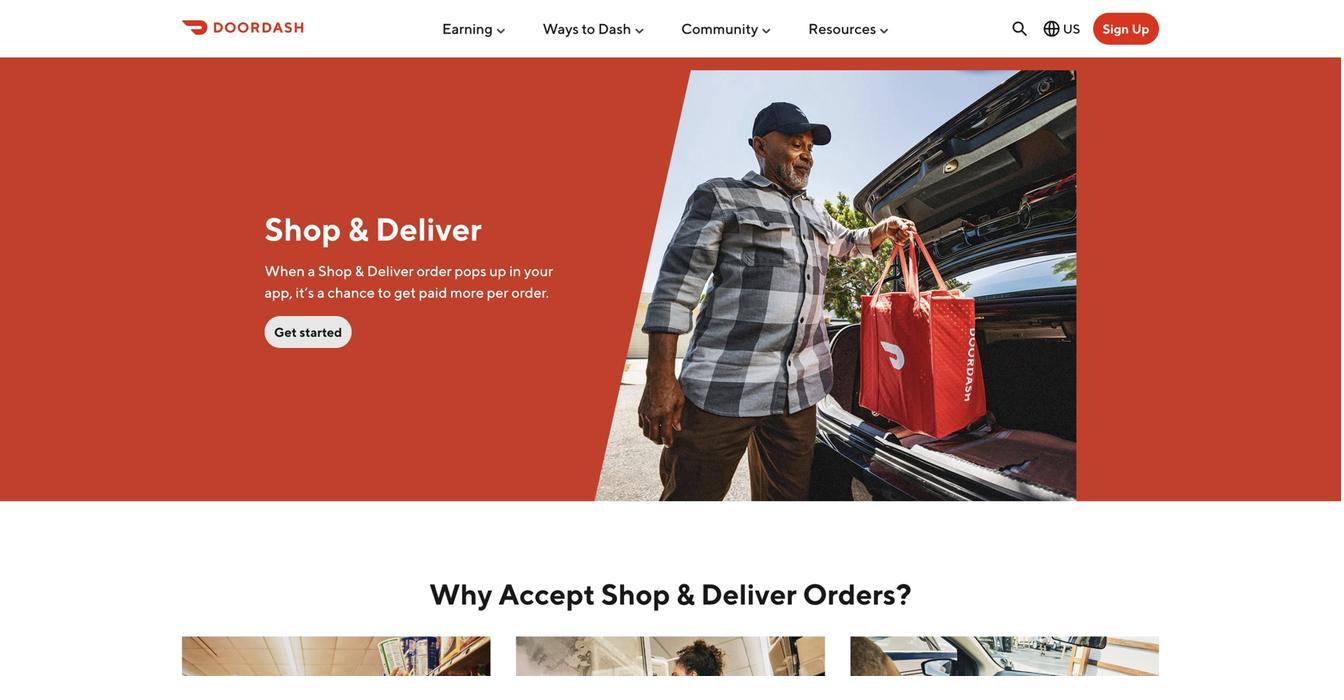 Task type: vqa. For each thing, say whether or not it's contained in the screenshot.
Earning "link" in the left of the page
yes



Task type: locate. For each thing, give the bounding box(es) containing it.
a
[[308, 262, 315, 279], [317, 284, 325, 301]]

orders?
[[803, 577, 912, 611]]

get started link
[[265, 316, 352, 348]]

dash
[[598, 20, 631, 37]]

shop up the 'chance'
[[318, 262, 352, 279]]

sign
[[1103, 21, 1129, 36]]

resources
[[808, 20, 876, 37]]

per
[[487, 284, 509, 301]]

earning link
[[442, 14, 507, 44]]

1 vertical spatial to
[[378, 284, 391, 301]]

shop up dx s&d basket image at the bottom of page
[[601, 577, 670, 611]]

dx s&d driving image
[[851, 637, 1159, 676]]

shop
[[265, 210, 341, 248], [318, 262, 352, 279], [601, 577, 670, 611]]

a up it's
[[308, 262, 315, 279]]

1 horizontal spatial a
[[317, 284, 325, 301]]

dx s&d basket image
[[516, 637, 825, 676]]

shop & deliver
[[265, 210, 482, 248]]

app,
[[265, 284, 293, 301]]

0 vertical spatial &
[[348, 210, 369, 248]]

1 vertical spatial &
[[355, 262, 364, 279]]

to
[[582, 20, 595, 37], [378, 284, 391, 301]]

get
[[274, 325, 297, 340]]

0 vertical spatial to
[[582, 20, 595, 37]]

1 vertical spatial deliver
[[367, 262, 414, 279]]

0 horizontal spatial to
[[378, 284, 391, 301]]

& inside the when a shop & deliver order pops up in your app, it's a chance to get paid more per order.
[[355, 262, 364, 279]]

&
[[348, 210, 369, 248], [355, 262, 364, 279], [676, 577, 695, 611]]

& for why
[[676, 577, 695, 611]]

deliver
[[375, 210, 482, 248], [367, 262, 414, 279], [701, 577, 797, 611]]

order.
[[512, 284, 549, 301]]

to left get
[[378, 284, 391, 301]]

shop up when
[[265, 210, 341, 248]]

2 vertical spatial deliver
[[701, 577, 797, 611]]

1 vertical spatial a
[[317, 284, 325, 301]]

resources link
[[808, 14, 891, 44]]

2 vertical spatial shop
[[601, 577, 670, 611]]

when a shop & deliver order pops up in your app, it's a chance to get paid more per order.
[[265, 262, 553, 301]]

0 vertical spatial a
[[308, 262, 315, 279]]

up
[[489, 262, 506, 279]]

deliver for when
[[367, 262, 414, 279]]

deliver for why
[[701, 577, 797, 611]]

1 horizontal spatial to
[[582, 20, 595, 37]]

get
[[394, 284, 416, 301]]

us
[[1063, 21, 1081, 36]]

1 vertical spatial shop
[[318, 262, 352, 279]]

a right it's
[[317, 284, 325, 301]]

2 vertical spatial &
[[676, 577, 695, 611]]

to left dash
[[582, 20, 595, 37]]

shop inside the when a shop & deliver order pops up in your app, it's a chance to get paid more per order.
[[318, 262, 352, 279]]

deliver inside the when a shop & deliver order pops up in your app, it's a chance to get paid more per order.
[[367, 262, 414, 279]]



Task type: describe. For each thing, give the bounding box(es) containing it.
& for when
[[355, 262, 364, 279]]

chance
[[328, 284, 375, 301]]

get started
[[274, 325, 342, 340]]

in
[[509, 262, 521, 279]]

ways
[[543, 20, 579, 37]]

globe line image
[[1042, 19, 1062, 38]]

shop for why
[[601, 577, 670, 611]]

why accept shop & deliver orders?
[[429, 577, 912, 611]]

0 horizontal spatial a
[[308, 262, 315, 279]]

0 vertical spatial shop
[[265, 210, 341, 248]]

dx s&d packing image
[[595, 70, 1077, 501]]

your
[[524, 262, 553, 279]]

earning
[[442, 20, 493, 37]]

ways to dash link
[[543, 14, 646, 44]]

sign up button
[[1093, 13, 1159, 45]]

started
[[300, 325, 342, 340]]

it's
[[296, 284, 314, 301]]

pops
[[455, 262, 487, 279]]

0 vertical spatial deliver
[[375, 210, 482, 248]]

when
[[265, 262, 305, 279]]

to inside the when a shop & deliver order pops up in your app, it's a chance to get paid more per order.
[[378, 284, 391, 301]]

accept
[[498, 577, 595, 611]]

paid
[[419, 284, 447, 301]]

community
[[681, 20, 758, 37]]

sign up
[[1103, 21, 1150, 36]]

more
[[450, 284, 484, 301]]

why
[[429, 577, 493, 611]]

to inside ways to dash link
[[582, 20, 595, 37]]

order
[[417, 262, 452, 279]]

dx s&d shopping image
[[182, 637, 491, 676]]

ways to dash
[[543, 20, 631, 37]]

up
[[1132, 21, 1150, 36]]

shop for when
[[318, 262, 352, 279]]

community link
[[681, 14, 773, 44]]



